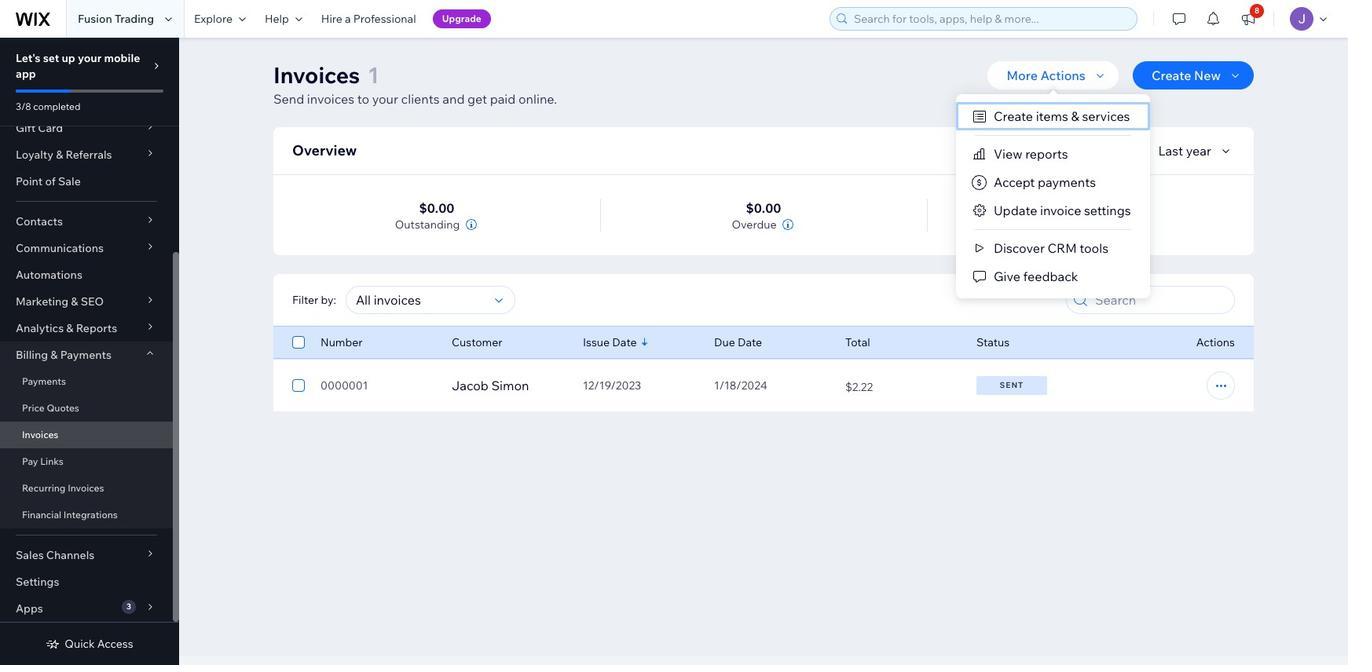 Task type: vqa. For each thing, say whether or not it's contained in the screenshot.
2nd category image from the right
no



Task type: locate. For each thing, give the bounding box(es) containing it.
$0.00 for outstanding
[[419, 200, 454, 216]]

communications button
[[0, 235, 173, 262]]

point of sale
[[16, 174, 81, 189]]

recurring invoices
[[22, 482, 104, 494]]

0 vertical spatial total
[[1056, 218, 1081, 232]]

last year button
[[1158, 141, 1235, 160]]

0 horizontal spatial total
[[845, 335, 870, 350]]

& for payments
[[50, 348, 58, 362]]

$0.00 up outstanding
[[419, 200, 454, 216]]

clients
[[401, 91, 440, 107]]

tools
[[1080, 240, 1108, 256]]

status
[[976, 335, 1010, 350]]

sent
[[1000, 380, 1024, 390]]

0 vertical spatial payments
[[60, 348, 112, 362]]

your right up
[[78, 51, 102, 65]]

2 date from the left
[[738, 335, 762, 350]]

total up crm on the right top of page
[[1056, 218, 1081, 232]]

0 horizontal spatial date
[[612, 335, 637, 350]]

filter by:
[[292, 293, 336, 307]]

1 vertical spatial invoices
[[22, 429, 58, 441]]

3 $0.00 from the left
[[1073, 200, 1108, 216]]

& inside button
[[1071, 108, 1079, 124]]

settings
[[1084, 203, 1131, 218]]

0 horizontal spatial $0.00
[[419, 200, 454, 216]]

payments link
[[0, 368, 173, 395]]

actions
[[1040, 68, 1086, 83], [1196, 335, 1235, 350]]

1 vertical spatial payments
[[22, 376, 66, 387]]

$0.00 up overdue
[[746, 200, 781, 216]]

8 button
[[1231, 0, 1266, 38]]

issue
[[583, 335, 610, 350]]

actions inside 'button'
[[1040, 68, 1086, 83]]

your right to
[[372, 91, 398, 107]]

& left seo
[[71, 295, 78, 309]]

invoice
[[1040, 203, 1081, 218]]

Search field
[[1090, 287, 1229, 313]]

gift card button
[[0, 115, 173, 141]]

jacob simon
[[452, 378, 529, 394]]

due
[[714, 335, 735, 350]]

& right loyalty
[[56, 148, 63, 162]]

1 horizontal spatial your
[[372, 91, 398, 107]]

invoices inside invoices 1 send invoices to your clients and get paid online.
[[273, 61, 360, 89]]

create new
[[1152, 68, 1221, 83]]

payments inside billing & payments 'popup button'
[[60, 348, 112, 362]]

1 vertical spatial actions
[[1196, 335, 1235, 350]]

1 horizontal spatial actions
[[1196, 335, 1235, 350]]

marketing & seo button
[[0, 288, 173, 315]]

0 vertical spatial create
[[1152, 68, 1191, 83]]

0 horizontal spatial actions
[[1040, 68, 1086, 83]]

create for create items & services
[[994, 108, 1033, 124]]

1 date from the left
[[612, 335, 637, 350]]

1 vertical spatial create
[[994, 108, 1033, 124]]

billing & payments
[[16, 348, 112, 362]]

card
[[38, 121, 63, 135]]

billing
[[16, 348, 48, 362]]

financial
[[22, 509, 61, 521]]

services
[[1082, 108, 1130, 124]]

Search for tools, apps, help & more... field
[[849, 8, 1132, 30]]

pay
[[22, 456, 38, 467]]

1 vertical spatial your
[[372, 91, 398, 107]]

last
[[1158, 143, 1183, 159]]

outstanding
[[395, 218, 460, 232]]

2 $0.00 from the left
[[746, 200, 781, 216]]

1 horizontal spatial total
[[1056, 218, 1081, 232]]

menu
[[956, 102, 1150, 291]]

date for due date
[[738, 335, 762, 350]]

2 horizontal spatial $0.00
[[1073, 200, 1108, 216]]

financial integrations link
[[0, 502, 173, 529]]

fusion trading
[[78, 12, 154, 26]]

gift card
[[16, 121, 63, 135]]

&
[[1071, 108, 1079, 124], [56, 148, 63, 162], [71, 295, 78, 309], [66, 321, 73, 335], [50, 348, 58, 362]]

create up the view
[[994, 108, 1033, 124]]

invoices
[[273, 61, 360, 89], [22, 429, 58, 441], [68, 482, 104, 494]]

menu containing create items & services
[[956, 102, 1150, 291]]

professional
[[353, 12, 416, 26]]

marketing & seo
[[16, 295, 104, 309]]

1 horizontal spatial date
[[738, 335, 762, 350]]

8
[[1255, 5, 1259, 16]]

help button
[[255, 0, 312, 38]]

actions down search field at the top right of page
[[1196, 335, 1235, 350]]

$2.22
[[845, 380, 873, 394]]

invoices up pay links
[[22, 429, 58, 441]]

0 vertical spatial your
[[78, 51, 102, 65]]

discover crm tools button
[[956, 234, 1150, 262]]

a
[[345, 12, 351, 26]]

& right billing
[[50, 348, 58, 362]]

& right items
[[1071, 108, 1079, 124]]

give feedback
[[994, 269, 1078, 284]]

actions right more
[[1040, 68, 1086, 83]]

upgrade button
[[433, 9, 491, 28]]

2 horizontal spatial invoices
[[273, 61, 360, 89]]

your inside invoices 1 send invoices to your clients and get paid online.
[[372, 91, 398, 107]]

date
[[612, 335, 637, 350], [738, 335, 762, 350]]

0 horizontal spatial invoices
[[22, 429, 58, 441]]

total up $2.22
[[845, 335, 870, 350]]

contacts
[[16, 214, 63, 229]]

date for issue date
[[612, 335, 637, 350]]

total for total
[[845, 335, 870, 350]]

0 vertical spatial invoices
[[273, 61, 360, 89]]

3/8 completed
[[16, 101, 80, 112]]

total paid
[[1056, 218, 1106, 232]]

invoices up invoices
[[273, 61, 360, 89]]

invoices for invoices
[[22, 429, 58, 441]]

year
[[1186, 143, 1211, 159]]

hire
[[321, 12, 342, 26]]

marketing
[[16, 295, 68, 309]]

point of sale link
[[0, 168, 173, 195]]

& left the reports
[[66, 321, 73, 335]]

1 horizontal spatial $0.00
[[746, 200, 781, 216]]

and
[[442, 91, 465, 107]]

1 horizontal spatial invoices
[[68, 482, 104, 494]]

view reports
[[994, 146, 1068, 162]]

settings
[[16, 575, 59, 589]]

up
[[62, 51, 75, 65]]

referrals
[[66, 148, 112, 162]]

total for total paid
[[1056, 218, 1081, 232]]

overdue
[[732, 218, 777, 232]]

0 horizontal spatial create
[[994, 108, 1033, 124]]

$0.00 up 'paid' at the top right
[[1073, 200, 1108, 216]]

financial integrations
[[22, 509, 118, 521]]

3
[[126, 602, 131, 612]]

recurring invoices link
[[0, 475, 173, 502]]

1 vertical spatial total
[[845, 335, 870, 350]]

0 horizontal spatial your
[[78, 51, 102, 65]]

None field
[[351, 287, 490, 313]]

1 $0.00 from the left
[[419, 200, 454, 216]]

& inside 'popup button'
[[50, 348, 58, 362]]

1 horizontal spatial create
[[1152, 68, 1191, 83]]

3/8
[[16, 101, 31, 112]]

payments up the price quotes
[[22, 376, 66, 387]]

number
[[321, 335, 363, 350]]

$0.00
[[419, 200, 454, 216], [746, 200, 781, 216], [1073, 200, 1108, 216]]

date right issue
[[612, 335, 637, 350]]

None checkbox
[[292, 333, 305, 352], [292, 376, 305, 395], [292, 333, 305, 352], [292, 376, 305, 395]]

price quotes link
[[0, 395, 173, 422]]

invoices inside 'link'
[[22, 429, 58, 441]]

payments
[[60, 348, 112, 362], [22, 376, 66, 387]]

create for create new
[[1152, 68, 1191, 83]]

& inside popup button
[[71, 295, 78, 309]]

due date
[[714, 335, 762, 350]]

0000001
[[321, 379, 368, 393]]

app
[[16, 67, 36, 81]]

point
[[16, 174, 43, 189]]

& for referrals
[[56, 148, 63, 162]]

date right due
[[738, 335, 762, 350]]

create left new
[[1152, 68, 1191, 83]]

payments down analytics & reports "popup button"
[[60, 348, 112, 362]]

more actions
[[1007, 68, 1086, 83]]

0 vertical spatial actions
[[1040, 68, 1086, 83]]

invoices down pay links link
[[68, 482, 104, 494]]



Task type: describe. For each thing, give the bounding box(es) containing it.
payments
[[1038, 174, 1096, 190]]

accept payments
[[994, 174, 1096, 190]]

filter
[[292, 293, 318, 307]]

more actions button
[[988, 61, 1119, 90]]

12/19/2023
[[583, 379, 641, 393]]

& for seo
[[71, 295, 78, 309]]

accept
[[994, 174, 1035, 190]]

hire a professional link
[[312, 0, 425, 38]]

invoices link
[[0, 422, 173, 449]]

your inside let's set up your mobile app
[[78, 51, 102, 65]]

$0.00 for total paid
[[1073, 200, 1108, 216]]

gift
[[16, 121, 35, 135]]

invoices 1 send invoices to your clients and get paid online.
[[273, 61, 557, 107]]

mobile
[[104, 51, 140, 65]]

view reports button
[[956, 140, 1150, 168]]

quick
[[65, 637, 95, 651]]

analytics & reports button
[[0, 315, 173, 342]]

new
[[1194, 68, 1221, 83]]

channels
[[46, 548, 95, 562]]

by:
[[321, 293, 336, 307]]

update invoice settings button
[[956, 196, 1150, 225]]

explore
[[194, 12, 233, 26]]

1/18/2024
[[714, 379, 767, 393]]

invoices
[[307, 91, 354, 107]]

of
[[45, 174, 56, 189]]

accept payments button
[[956, 168, 1150, 196]]

access
[[97, 637, 133, 651]]

quick access button
[[46, 637, 133, 651]]

seo
[[81, 295, 104, 309]]

simon
[[491, 378, 529, 394]]

price quotes
[[22, 402, 79, 414]]

discover crm tools
[[994, 240, 1108, 256]]

let's
[[16, 51, 41, 65]]

pay links link
[[0, 449, 173, 475]]

to
[[357, 91, 369, 107]]

sidebar element
[[0, 0, 179, 665]]

loyalty & referrals button
[[0, 141, 173, 168]]

1
[[368, 61, 379, 89]]

sales channels button
[[0, 542, 173, 569]]

issue date
[[583, 335, 637, 350]]

items
[[1036, 108, 1068, 124]]

$0.00 for overdue
[[746, 200, 781, 216]]

online.
[[518, 91, 557, 107]]

paid
[[1083, 218, 1106, 232]]

reports
[[1025, 146, 1068, 162]]

help
[[265, 12, 289, 26]]

upgrade
[[442, 13, 481, 24]]

payments inside payments link
[[22, 376, 66, 387]]

create new button
[[1133, 61, 1254, 90]]

price
[[22, 402, 45, 414]]

sale
[[58, 174, 81, 189]]

communications
[[16, 241, 104, 255]]

last year
[[1158, 143, 1211, 159]]

get
[[467, 91, 487, 107]]

pay links
[[22, 456, 63, 467]]

paid
[[490, 91, 516, 107]]

customer
[[452, 335, 502, 350]]

contacts button
[[0, 208, 173, 235]]

completed
[[33, 101, 80, 112]]

apps
[[16, 602, 43, 616]]

invoices for invoices 1 send invoices to your clients and get paid online.
[[273, 61, 360, 89]]

settings link
[[0, 569, 173, 595]]

update invoice settings
[[994, 203, 1131, 218]]

sales
[[16, 548, 44, 562]]

trading
[[115, 12, 154, 26]]

& for reports
[[66, 321, 73, 335]]

fusion
[[78, 12, 112, 26]]

hire a professional
[[321, 12, 416, 26]]

links
[[40, 456, 63, 467]]

give feedback button
[[956, 262, 1150, 291]]

let's set up your mobile app
[[16, 51, 140, 81]]

recurring
[[22, 482, 66, 494]]

2 vertical spatial invoices
[[68, 482, 104, 494]]

billing & payments button
[[0, 342, 173, 368]]

create items & services button
[[956, 102, 1150, 130]]

view
[[994, 146, 1022, 162]]

set
[[43, 51, 59, 65]]

more
[[1007, 68, 1038, 83]]



